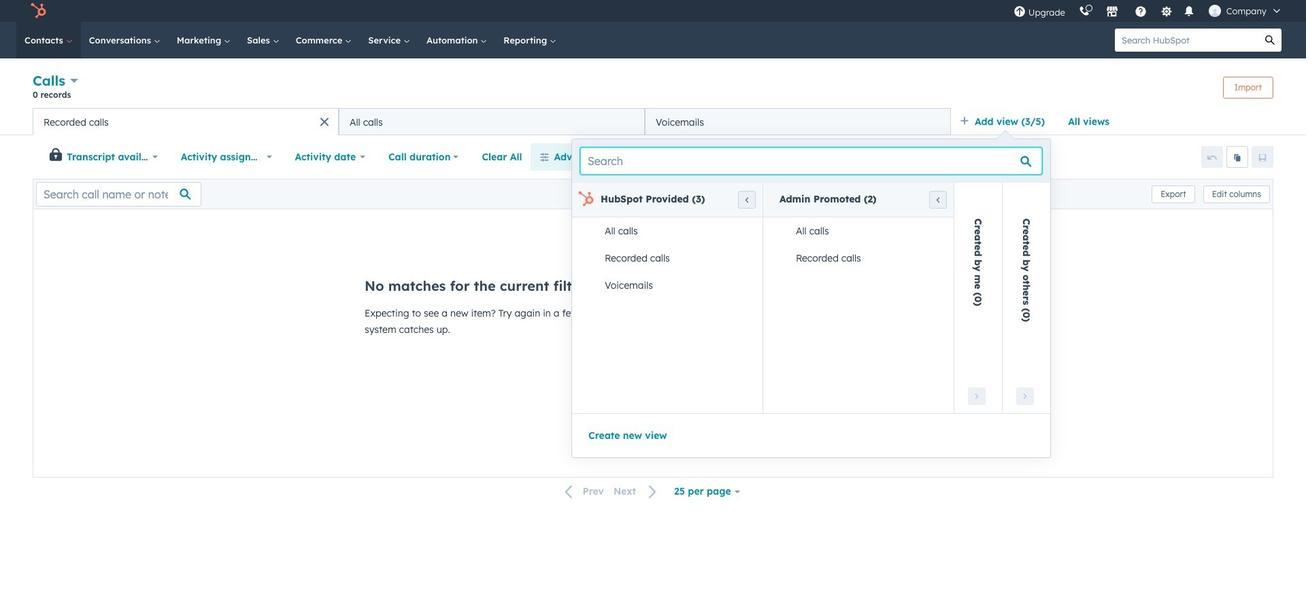Task type: describe. For each thing, give the bounding box(es) containing it.
Search search field
[[580, 148, 1042, 175]]

jacob simon image
[[1209, 5, 1221, 17]]

pagination navigation
[[557, 483, 665, 501]]

Search HubSpot search field
[[1115, 29, 1258, 52]]

Search call name or notes search field
[[36, 182, 201, 206]]

marketplaces image
[[1106, 6, 1118, 18]]



Task type: vqa. For each thing, say whether or not it's contained in the screenshot.
Security
no



Task type: locate. For each thing, give the bounding box(es) containing it.
menu
[[1007, 0, 1290, 22]]

banner
[[33, 71, 1273, 108]]



